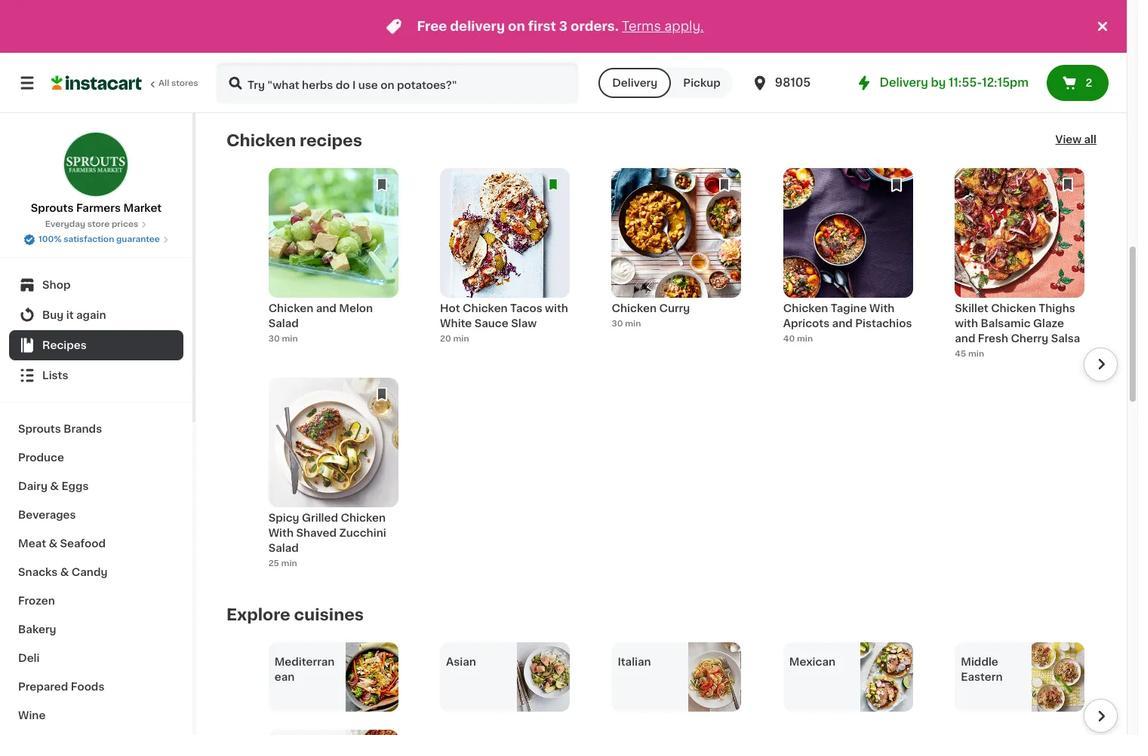 Task type: vqa. For each thing, say whether or not it's contained in the screenshot.
everyday
yes



Task type: describe. For each thing, give the bounding box(es) containing it.
recipe card group containing chicken and melon salad
[[268, 168, 398, 354]]

delivery for delivery
[[612, 78, 658, 88]]

wine link
[[9, 702, 183, 731]]

guarantee
[[116, 235, 160, 244]]

& for dairy
[[50, 482, 59, 492]]

min for skillet chicken thighs with balsamic glaze and fresh cherry salsa
[[968, 350, 984, 358]]

sprouts for sprouts farmers market
[[31, 203, 74, 214]]

brands
[[63, 424, 102, 435]]

chicken tagine with apricots and pistachios
[[783, 303, 912, 329]]

and inside skillet chicken thighs with balsamic glaze and fresh cherry salsa
[[955, 333, 975, 344]]

again
[[76, 310, 106, 321]]

recipe card group containing chicken curry
[[612, 168, 742, 354]]

breakfast
[[274, 40, 327, 51]]

chicken curry
[[612, 303, 690, 314]]

20
[[440, 334, 451, 343]]

spicy
[[268, 513, 299, 524]]

all
[[158, 79, 169, 88]]

middle eastern link
[[955, 643, 1085, 712]]

lists
[[42, 371, 68, 381]]

sauce
[[475, 318, 509, 329]]

grilled
[[302, 513, 338, 524]]

shop
[[42, 280, 70, 291]]

explore
[[226, 607, 290, 623]]

view all link
[[1056, 132, 1097, 150]]

slaw
[[511, 318, 537, 329]]

fresh
[[978, 333, 1008, 344]]

item carousel region containing breakfast
[[226, 0, 1118, 95]]

everyday store prices
[[45, 220, 138, 229]]

skillet chicken thighs with balsamic glaze and fresh cherry salsa
[[955, 303, 1080, 344]]

market
[[123, 203, 162, 214]]

wine
[[18, 711, 46, 722]]

explore cuisines
[[226, 607, 364, 623]]

chicken and melon salad
[[268, 303, 373, 329]]

25
[[268, 560, 279, 568]]

30 min for chicken curry
[[612, 319, 641, 328]]

delivery by 11:55-12:15pm
[[880, 77, 1029, 88]]

chicken inside skillet chicken thighs with balsamic glaze and fresh cherry salsa
[[991, 303, 1036, 314]]

sprouts brands
[[18, 424, 102, 435]]

orders.
[[571, 20, 619, 32]]

satisfaction
[[64, 235, 114, 244]]

meat
[[18, 539, 46, 549]]

3
[[559, 20, 568, 32]]

dairy & eggs
[[18, 482, 89, 492]]

delivery for delivery by 11:55-12:15pm
[[880, 77, 928, 88]]

dairy & eggs link
[[9, 472, 183, 501]]

buy it again
[[42, 310, 106, 321]]

on
[[508, 20, 525, 32]]

25 min
[[268, 560, 297, 568]]

tagine
[[831, 303, 867, 314]]

30 for chicken and melon salad
[[268, 334, 280, 343]]

cuisines
[[294, 607, 364, 623]]

meat & seafood
[[18, 539, 106, 549]]

all stores
[[158, 79, 198, 88]]

100% satisfaction guarantee button
[[23, 231, 169, 246]]

deli
[[18, 654, 40, 664]]

eastern
[[961, 672, 1003, 683]]

min for chicken tagine with apricots and pistachios
[[797, 334, 813, 343]]

tacos
[[510, 303, 542, 314]]

spicy grilled chicken with shaved zucchini salad
[[268, 513, 386, 554]]

chicken inside 'spicy grilled chicken with shaved zucchini salad'
[[341, 513, 386, 524]]

min for spicy grilled chicken with shaved zucchini salad
[[281, 560, 297, 568]]

middle eastern
[[961, 657, 1003, 683]]

italian
[[618, 657, 651, 668]]

sprouts farmers market logo image
[[63, 131, 129, 198]]

asian
[[446, 657, 476, 668]]

Search field
[[217, 63, 578, 103]]

snacks
[[18, 568, 58, 578]]

frozen
[[18, 596, 55, 607]]

min for hot chicken tacos with white sauce slaw
[[453, 334, 469, 343]]

asian link
[[440, 643, 570, 712]]

100% satisfaction guarantee
[[39, 235, 160, 244]]

store
[[87, 220, 110, 229]]

prepared foods link
[[9, 673, 183, 702]]

mediterran
[[274, 657, 335, 668]]

curry
[[659, 303, 690, 314]]

cherry
[[1011, 333, 1049, 344]]

balsamic
[[981, 318, 1031, 329]]

beverages link
[[9, 501, 183, 530]]

& for snacks
[[60, 568, 69, 578]]

shaved
[[296, 528, 337, 539]]

buy
[[42, 310, 64, 321]]

with for slaw
[[545, 303, 568, 314]]

mexican
[[789, 657, 836, 668]]

item carousel region containing chicken and melon salad
[[226, 168, 1118, 570]]

salad inside 'chicken and melon salad'
[[268, 318, 299, 329]]

45
[[955, 350, 966, 358]]

lists link
[[9, 361, 183, 391]]

pickup
[[683, 78, 721, 88]]

by
[[931, 77, 946, 88]]

chicken inside hot chicken tacos with white sauce slaw
[[463, 303, 508, 314]]



Task type: locate. For each thing, give the bounding box(es) containing it.
3 item carousel region from the top
[[226, 643, 1118, 736]]

1 horizontal spatial with
[[955, 318, 978, 329]]

pickup button
[[671, 68, 733, 98]]

with
[[545, 303, 568, 314], [955, 318, 978, 329]]

1 vertical spatial 30
[[268, 334, 280, 343]]

and inside 'chicken and melon salad'
[[316, 303, 337, 314]]

dairy
[[18, 482, 47, 492]]

with inside chicken tagine with apricots and pistachios
[[870, 303, 895, 314]]

chicken up zucchini at bottom left
[[341, 513, 386, 524]]

chicken up sauce in the top of the page
[[463, 303, 508, 314]]

11:55-
[[949, 77, 982, 88]]

0 vertical spatial &
[[50, 482, 59, 492]]

recipes
[[300, 132, 362, 148]]

2 vertical spatial and
[[955, 333, 975, 344]]

delivery by 11:55-12:15pm link
[[855, 74, 1029, 92]]

recipe card group
[[268, 168, 398, 354], [440, 168, 570, 354], [612, 168, 742, 354], [783, 168, 913, 354], [955, 168, 1085, 360], [268, 378, 398, 570]]

0 horizontal spatial 30
[[268, 334, 280, 343]]

1 horizontal spatial 30
[[612, 319, 623, 328]]

delivery left 'by'
[[880, 77, 928, 88]]

with right tacos on the top left of page
[[545, 303, 568, 314]]

snacks & candy link
[[9, 559, 183, 587]]

40
[[783, 334, 795, 343]]

0 vertical spatial salad
[[268, 318, 299, 329]]

sprouts farmers market link
[[31, 131, 162, 216]]

glaze
[[1033, 318, 1064, 329]]

min right 20
[[453, 334, 469, 343]]

min right 45
[[968, 350, 984, 358]]

view all
[[1056, 134, 1097, 145]]

2 horizontal spatial and
[[955, 333, 975, 344]]

deli link
[[9, 645, 183, 673]]

hot
[[440, 303, 460, 314]]

foods
[[71, 682, 104, 693]]

it
[[66, 310, 74, 321]]

terms apply. link
[[622, 20, 704, 32]]

1 salad from the top
[[268, 318, 299, 329]]

recipe card group containing hot chicken tacos with white sauce slaw
[[440, 168, 570, 354]]

all
[[1084, 134, 1097, 145]]

first
[[528, 20, 556, 32]]

30 down the chicken curry
[[612, 319, 623, 328]]

30 min down the chicken curry
[[612, 319, 641, 328]]

0 horizontal spatial and
[[316, 303, 337, 314]]

None search field
[[216, 62, 579, 104]]

ean
[[274, 672, 295, 683]]

min down apricots
[[797, 334, 813, 343]]

recipe card group containing spicy grilled chicken with shaved zucchini salad
[[268, 378, 398, 570]]

skillet
[[955, 303, 989, 314]]

sprouts farmers market
[[31, 203, 162, 214]]

min down the chicken curry
[[625, 319, 641, 328]]

beverages
[[18, 510, 76, 521]]

produce link
[[9, 444, 183, 472]]

1 horizontal spatial with
[[870, 303, 895, 314]]

salsa
[[1051, 333, 1080, 344]]

0 horizontal spatial with
[[545, 303, 568, 314]]

1 vertical spatial with
[[268, 528, 294, 539]]

with down spicy
[[268, 528, 294, 539]]

1 horizontal spatial and
[[832, 318, 853, 329]]

min down 'chicken and melon salad'
[[282, 334, 298, 343]]

apply.
[[664, 20, 704, 32]]

0 vertical spatial item carousel region
[[226, 0, 1118, 95]]

and inside chicken tagine with apricots and pistachios
[[832, 318, 853, 329]]

30 min
[[612, 319, 641, 328], [268, 334, 298, 343]]

breakfast link
[[268, 26, 398, 95]]

with inside 'spicy grilled chicken with shaved zucchini salad'
[[268, 528, 294, 539]]

item carousel region
[[226, 0, 1118, 95], [226, 168, 1118, 570], [226, 643, 1118, 736]]

min right the 25
[[281, 560, 297, 568]]

apricots
[[783, 318, 830, 329]]

everyday
[[45, 220, 85, 229]]

1 vertical spatial and
[[832, 318, 853, 329]]

and
[[316, 303, 337, 314], [832, 318, 853, 329], [955, 333, 975, 344]]

1 vertical spatial salad
[[268, 543, 299, 554]]

prepared foods
[[18, 682, 104, 693]]

with up pistachios
[[870, 303, 895, 314]]

all stores link
[[51, 62, 199, 104]]

hot chicken tacos with white sauce slaw
[[440, 303, 568, 329]]

chicken inside chicken tagine with apricots and pistachios
[[783, 303, 828, 314]]

farmers
[[76, 203, 121, 214]]

pistachios
[[855, 318, 912, 329]]

min for chicken and melon salad
[[282, 334, 298, 343]]

terms
[[622, 20, 661, 32]]

item carousel region containing mediterran ean
[[226, 643, 1118, 736]]

delivery inside button
[[612, 78, 658, 88]]

chicken left recipes
[[226, 132, 296, 148]]

&
[[50, 482, 59, 492], [49, 539, 57, 549], [60, 568, 69, 578]]

12:15pm
[[982, 77, 1029, 88]]

mexican link
[[783, 643, 913, 712]]

2 item carousel region from the top
[[226, 168, 1118, 570]]

chicken inside 'chicken and melon salad'
[[268, 303, 313, 314]]

1 horizontal spatial delivery
[[880, 77, 928, 88]]

italian link
[[612, 643, 742, 712]]

30 min down 'chicken and melon salad'
[[268, 334, 298, 343]]

delivery
[[450, 20, 505, 32]]

0 vertical spatial 30 min
[[612, 319, 641, 328]]

salad inside 'spicy grilled chicken with shaved zucchini salad'
[[268, 543, 299, 554]]

2
[[1086, 78, 1092, 88]]

chicken up balsamic
[[991, 303, 1036, 314]]

0 vertical spatial with
[[870, 303, 895, 314]]

& for meat
[[49, 539, 57, 549]]

2 vertical spatial &
[[60, 568, 69, 578]]

2 vertical spatial item carousel region
[[226, 643, 1118, 736]]

98105
[[775, 77, 811, 88]]

with inside skillet chicken thighs with balsamic glaze and fresh cherry salsa
[[955, 318, 978, 329]]

min
[[625, 319, 641, 328], [282, 334, 298, 343], [453, 334, 469, 343], [797, 334, 813, 343], [968, 350, 984, 358], [281, 560, 297, 568]]

40 min
[[783, 334, 813, 343]]

thighs
[[1039, 303, 1075, 314]]

& right meat
[[49, 539, 57, 549]]

and up 45 min
[[955, 333, 975, 344]]

30 down 'chicken and melon salad'
[[268, 334, 280, 343]]

45 min
[[955, 350, 984, 358]]

delivery down terms
[[612, 78, 658, 88]]

limited time offer region
[[0, 0, 1094, 53]]

& left eggs on the left of the page
[[50, 482, 59, 492]]

sprouts
[[31, 203, 74, 214], [18, 424, 61, 435]]

& left candy
[[60, 568, 69, 578]]

sprouts for sprouts brands
[[18, 424, 61, 435]]

recipe card group containing skillet chicken thighs with balsamic glaze and fresh cherry salsa
[[955, 168, 1085, 360]]

1 horizontal spatial 30 min
[[612, 319, 641, 328]]

stores
[[171, 79, 198, 88]]

sprouts up "produce"
[[18, 424, 61, 435]]

sprouts brands link
[[9, 415, 183, 444]]

0 vertical spatial sprouts
[[31, 203, 74, 214]]

with for and
[[955, 318, 978, 329]]

1 vertical spatial item carousel region
[[226, 168, 1118, 570]]

view
[[1056, 134, 1082, 145]]

white
[[440, 318, 472, 329]]

0 vertical spatial and
[[316, 303, 337, 314]]

with inside hot chicken tacos with white sauce slaw
[[545, 303, 568, 314]]

0 vertical spatial 30
[[612, 319, 623, 328]]

free delivery on first 3 orders. terms apply.
[[417, 20, 704, 32]]

recipe card group containing chicken tagine with apricots and pistachios
[[783, 168, 913, 354]]

chicken recipes
[[226, 132, 362, 148]]

with down skillet
[[955, 318, 978, 329]]

and down tagine
[[832, 318, 853, 329]]

delivery button
[[599, 68, 671, 98]]

snacks & candy
[[18, 568, 108, 578]]

min for chicken curry
[[625, 319, 641, 328]]

chicken up apricots
[[783, 303, 828, 314]]

produce
[[18, 453, 64, 463]]

recipes link
[[9, 331, 183, 361]]

30 for chicken curry
[[612, 319, 623, 328]]

1 vertical spatial 30 min
[[268, 334, 298, 343]]

98105 button
[[751, 62, 841, 104]]

chicken left the melon
[[268, 303, 313, 314]]

prices
[[112, 220, 138, 229]]

1 vertical spatial with
[[955, 318, 978, 329]]

sprouts up everyday
[[31, 203, 74, 214]]

service type group
[[599, 68, 733, 98]]

mediterran ean link
[[268, 643, 398, 712]]

2 salad from the top
[[268, 543, 299, 554]]

chicken left the curry
[[612, 303, 657, 314]]

0 horizontal spatial 30 min
[[268, 334, 298, 343]]

1 item carousel region from the top
[[226, 0, 1118, 95]]

0 horizontal spatial delivery
[[612, 78, 658, 88]]

and left the melon
[[316, 303, 337, 314]]

free
[[417, 20, 447, 32]]

30 min for chicken and melon salad
[[268, 334, 298, 343]]

1 vertical spatial &
[[49, 539, 57, 549]]

0 vertical spatial with
[[545, 303, 568, 314]]

mediterran ean
[[274, 657, 335, 683]]

30
[[612, 319, 623, 328], [268, 334, 280, 343]]

instacart logo image
[[51, 74, 142, 92]]

meat & seafood link
[[9, 530, 183, 559]]

0 horizontal spatial with
[[268, 528, 294, 539]]

buy it again link
[[9, 300, 183, 331]]

recipes
[[42, 340, 87, 351]]

bakery
[[18, 625, 56, 636]]

1 vertical spatial sprouts
[[18, 424, 61, 435]]



